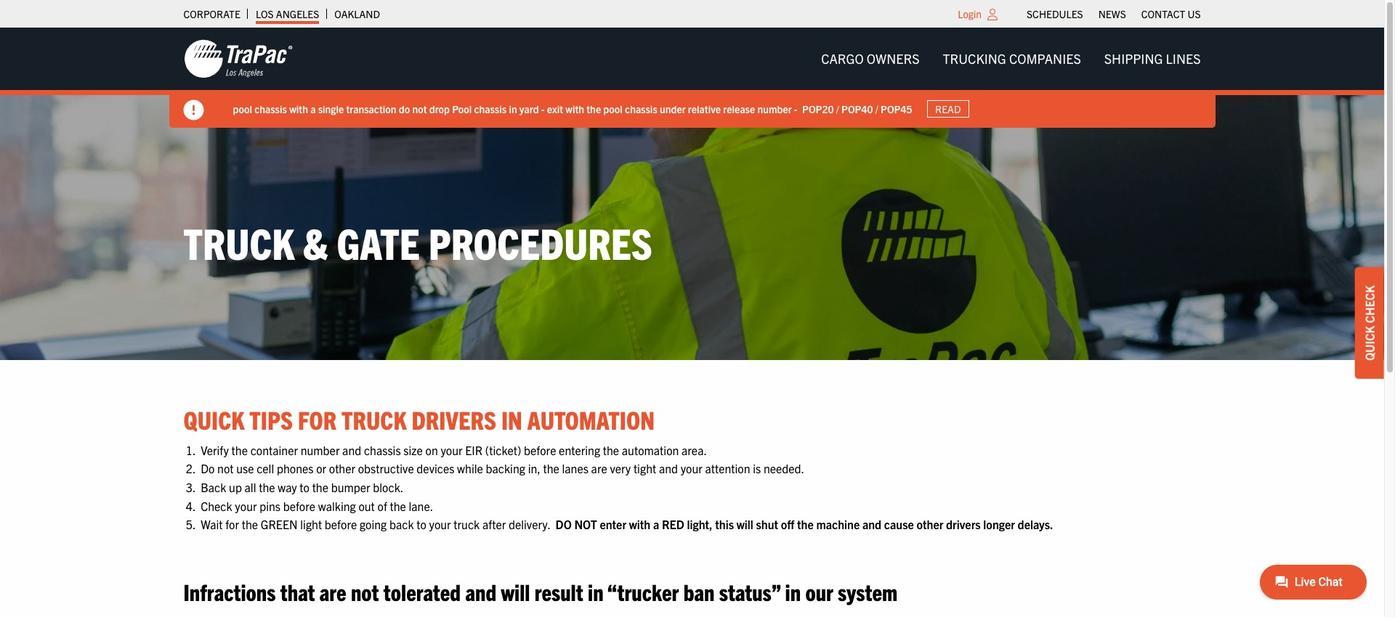 Task type: describe. For each thing, give the bounding box(es) containing it.
angeles
[[276, 7, 319, 20]]

in left our at the bottom right of page
[[785, 578, 801, 606]]

0 vertical spatial check
[[1362, 286, 1377, 323]]

2 - from the left
[[794, 102, 798, 115]]

chassis right pool
[[474, 102, 507, 115]]

of
[[377, 499, 387, 513]]

quick tips for truck drivers in automation
[[183, 404, 655, 435]]

your left truck
[[429, 517, 451, 532]]

number inside verify the container number and chassis size on your eir (ticket) before entering the automation area. do not use cell phones or other obstructive devices while backing in, the lanes are very tight and your attention is needed. back up all the way to the bumper block. check your pins before walking out of the lane. wait for the green light before going back to your truck after delivery. do not enter with a red light, this will shut off the machine and cause other drivers longer delays.
[[301, 443, 340, 458]]

for inside verify the container number and chassis size on your eir (ticket) before entering the automation area. do not use cell phones or other obstructive devices while backing in, the lanes are very tight and your attention is needed. back up all the way to the bumper block. check your pins before walking out of the lane. wait for the green light before going back to your truck after delivery. do not enter with a red light, this will shut off the machine and cause other drivers longer delays.
[[225, 517, 239, 532]]

back
[[389, 517, 414, 532]]

chassis down los angeles image
[[254, 102, 287, 115]]

(ticket)
[[485, 443, 521, 458]]

read link
[[927, 100, 969, 118]]

login link
[[958, 7, 982, 20]]

shut
[[756, 517, 778, 532]]

0 horizontal spatial with
[[289, 102, 308, 115]]

and right the "tolerated"
[[465, 578, 496, 606]]

green
[[261, 517, 298, 532]]

all
[[245, 480, 256, 495]]

read
[[935, 102, 961, 116]]

lanes
[[562, 462, 589, 476]]

the right all in the left of the page
[[259, 480, 275, 495]]

release
[[723, 102, 755, 115]]

verify
[[201, 443, 229, 458]]

system
[[838, 578, 898, 606]]

los
[[256, 7, 274, 20]]

off
[[781, 517, 795, 532]]

under
[[660, 102, 686, 115]]

quick check link
[[1355, 268, 1384, 379]]

contact
[[1141, 7, 1185, 20]]

quick for quick check
[[1362, 326, 1377, 361]]

a inside banner
[[310, 102, 316, 115]]

infractions that are not tolerated and will result in "trucker ban status" in our system
[[183, 578, 898, 606]]

2 horizontal spatial before
[[524, 443, 556, 458]]

ban
[[684, 578, 715, 606]]

or
[[316, 462, 326, 476]]

our
[[805, 578, 833, 606]]

area.
[[682, 443, 707, 458]]

the left green
[[242, 517, 258, 532]]

light image
[[988, 9, 998, 20]]

banner containing cargo owners
[[0, 28, 1395, 128]]

the inside banner
[[587, 102, 601, 115]]

shipping
[[1104, 50, 1163, 67]]

size
[[404, 443, 423, 458]]

1 / from the left
[[836, 102, 839, 115]]

the up very
[[603, 443, 619, 458]]

solid image
[[183, 100, 204, 121]]

needed.
[[764, 462, 804, 476]]

pop40
[[841, 102, 873, 115]]

wait
[[201, 517, 223, 532]]

trucking
[[943, 50, 1006, 67]]

bumper
[[331, 480, 370, 495]]

1 horizontal spatial with
[[565, 102, 584, 115]]

cargo owners link
[[810, 44, 931, 74]]

lines
[[1166, 50, 1201, 67]]

automation
[[622, 443, 679, 458]]

los angeles
[[256, 7, 319, 20]]

do
[[201, 462, 215, 476]]

light
[[300, 517, 322, 532]]

enter
[[600, 517, 626, 532]]

relative
[[688, 102, 721, 115]]

truck
[[454, 517, 480, 532]]

in right result
[[588, 578, 604, 606]]

truck & gate procedures
[[183, 215, 652, 268]]

&
[[303, 215, 328, 268]]

drivers
[[412, 404, 496, 435]]

0 horizontal spatial are
[[319, 578, 346, 606]]

red
[[662, 517, 684, 532]]

very
[[610, 462, 631, 476]]

news
[[1098, 7, 1126, 20]]

the right off
[[797, 517, 814, 532]]

0 horizontal spatial to
[[300, 480, 310, 495]]

cargo
[[821, 50, 864, 67]]

out
[[359, 499, 375, 513]]

pins
[[260, 499, 280, 513]]

truck inside quick tips for truck drivers in automation main content
[[342, 404, 407, 435]]

obstructive
[[358, 462, 414, 476]]

los angeles link
[[256, 4, 319, 24]]

is
[[753, 462, 761, 476]]

machine
[[816, 517, 860, 532]]

verify the container number and chassis size on your eir (ticket) before entering the automation area. do not use cell phones or other obstructive devices while backing in, the lanes are very tight and your attention is needed. back up all the way to the bumper block. check your pins before walking out of the lane. wait for the green light before going back to your truck after delivery. do not enter with a red light, this will shut off the machine and cause other drivers longer delays.
[[198, 443, 1053, 532]]

with inside verify the container number and chassis size on your eir (ticket) before entering the automation area. do not use cell phones or other obstructive devices while backing in, the lanes are very tight and your attention is needed. back up all the way to the bumper block. check your pins before walking out of the lane. wait for the green light before going back to your truck after delivery. do not enter with a red light, this will shut off the machine and cause other drivers longer delays.
[[629, 517, 651, 532]]

after
[[482, 517, 506, 532]]

pool
[[452, 102, 472, 115]]

not
[[574, 517, 597, 532]]

2 pool from the left
[[603, 102, 623, 115]]

devices
[[417, 462, 454, 476]]

walking
[[318, 499, 356, 513]]

going
[[360, 517, 387, 532]]

cargo owners
[[821, 50, 920, 67]]

drop
[[429, 102, 450, 115]]

and right tight
[[659, 462, 678, 476]]

1 horizontal spatial before
[[325, 517, 357, 532]]

backing
[[486, 462, 525, 476]]

1 horizontal spatial other
[[917, 517, 943, 532]]

a inside verify the container number and chassis size on your eir (ticket) before entering the automation area. do not use cell phones or other obstructive devices while backing in, the lanes are very tight and your attention is needed. back up all the way to the bumper block. check your pins before walking out of the lane. wait for the green light before going back to your truck after delivery. do not enter with a red light, this will shut off the machine and cause other drivers longer delays.
[[653, 517, 659, 532]]

this
[[715, 517, 734, 532]]

chassis left under
[[625, 102, 657, 115]]

quick tips for truck drivers in automation main content
[[169, 404, 1215, 618]]

tight
[[634, 462, 656, 476]]

menu bar containing schedules
[[1019, 4, 1208, 24]]

cell
[[257, 462, 274, 476]]

single
[[318, 102, 344, 115]]



Task type: locate. For each thing, give the bounding box(es) containing it.
use
[[236, 462, 254, 476]]

the down or
[[312, 480, 328, 495]]

schedules
[[1027, 7, 1083, 20]]

number right "release"
[[757, 102, 792, 115]]

0 horizontal spatial will
[[501, 578, 530, 606]]

with right exit
[[565, 102, 584, 115]]

contact us link
[[1141, 4, 1201, 24]]

pop20
[[802, 102, 834, 115]]

0 horizontal spatial check
[[201, 499, 232, 513]]

0 horizontal spatial for
[[225, 517, 239, 532]]

entering
[[559, 443, 600, 458]]

1 horizontal spatial will
[[737, 517, 753, 532]]

1 horizontal spatial /
[[875, 102, 878, 115]]

0 horizontal spatial truck
[[183, 215, 294, 268]]

1 vertical spatial other
[[917, 517, 943, 532]]

1 horizontal spatial not
[[351, 578, 379, 606]]

the right of
[[390, 499, 406, 513]]

pool chassis with a single transaction  do not drop pool chassis in yard -  exit with the pool chassis under relative release number -  pop20 / pop40 / pop45
[[233, 102, 912, 115]]

2 vertical spatial not
[[351, 578, 379, 606]]

way
[[278, 480, 297, 495]]

are left very
[[591, 462, 607, 476]]

1 horizontal spatial -
[[794, 102, 798, 115]]

pool right solid "image"
[[233, 102, 252, 115]]

before
[[524, 443, 556, 458], [283, 499, 315, 513], [325, 517, 357, 532]]

number up or
[[301, 443, 340, 458]]

0 vertical spatial menu bar
[[1019, 4, 1208, 24]]

0 vertical spatial quick
[[1362, 326, 1377, 361]]

0 horizontal spatial number
[[301, 443, 340, 458]]

result
[[535, 578, 583, 606]]

back
[[201, 480, 226, 495]]

tolerated
[[384, 578, 461, 606]]

are inside verify the container number and chassis size on your eir (ticket) before entering the automation area. do not use cell phones or other obstructive devices while backing in, the lanes are very tight and your attention is needed. back up all the way to the bumper block. check your pins before walking out of the lane. wait for the green light before going back to your truck after delivery. do not enter with a red light, this will shut off the machine and cause other drivers longer delays.
[[591, 462, 607, 476]]

1 horizontal spatial are
[[591, 462, 607, 476]]

0 vertical spatial number
[[757, 102, 792, 115]]

with left single
[[289, 102, 308, 115]]

are right that
[[319, 578, 346, 606]]

chassis
[[254, 102, 287, 115], [474, 102, 507, 115], [625, 102, 657, 115], [364, 443, 401, 458]]

will left result
[[501, 578, 530, 606]]

/ left pop45
[[875, 102, 878, 115]]

- left exit
[[541, 102, 545, 115]]

2 horizontal spatial not
[[412, 102, 427, 115]]

status"
[[719, 578, 781, 606]]

corporate link
[[183, 4, 240, 24]]

quick inside main content
[[183, 404, 244, 435]]

phones
[[277, 462, 314, 476]]

1 vertical spatial will
[[501, 578, 530, 606]]

1 vertical spatial a
[[653, 517, 659, 532]]

in up (ticket)
[[501, 404, 522, 435]]

in left yard
[[509, 102, 517, 115]]

automation
[[527, 404, 655, 435]]

the up use
[[232, 443, 248, 458]]

login
[[958, 7, 982, 20]]

to right way at bottom left
[[300, 480, 310, 495]]

1 vertical spatial are
[[319, 578, 346, 606]]

number inside banner
[[757, 102, 792, 115]]

0 horizontal spatial /
[[836, 102, 839, 115]]

procedures
[[428, 215, 652, 268]]

1 vertical spatial not
[[217, 462, 234, 476]]

1 horizontal spatial quick
[[1362, 326, 1377, 361]]

menu bar inside banner
[[810, 44, 1212, 74]]

not inside verify the container number and chassis size on your eir (ticket) before entering the automation area. do not use cell phones or other obstructive devices while backing in, the lanes are very tight and your attention is needed. back up all the way to the bumper block. check your pins before walking out of the lane. wait for the green light before going back to your truck after delivery. do not enter with a red light, this will shut off the machine and cause other drivers longer delays.
[[217, 462, 234, 476]]

in inside banner
[[509, 102, 517, 115]]

owners
[[867, 50, 920, 67]]

shipping lines link
[[1093, 44, 1212, 74]]

not right the do
[[217, 462, 234, 476]]

1 horizontal spatial to
[[417, 517, 426, 532]]

us
[[1188, 7, 1201, 20]]

pool right exit
[[603, 102, 623, 115]]

do
[[399, 102, 410, 115]]

0 horizontal spatial not
[[217, 462, 234, 476]]

0 vertical spatial other
[[329, 462, 355, 476]]

a left red
[[653, 517, 659, 532]]

0 vertical spatial a
[[310, 102, 316, 115]]

not inside banner
[[412, 102, 427, 115]]

your down 'area.'
[[681, 462, 703, 476]]

1 vertical spatial check
[[201, 499, 232, 513]]

eir
[[465, 443, 483, 458]]

0 vertical spatial to
[[300, 480, 310, 495]]

that
[[280, 578, 315, 606]]

1 pool from the left
[[233, 102, 252, 115]]

1 vertical spatial number
[[301, 443, 340, 458]]

light,
[[687, 517, 713, 532]]

trucking companies
[[943, 50, 1081, 67]]

1 vertical spatial truck
[[342, 404, 407, 435]]

0 horizontal spatial before
[[283, 499, 315, 513]]

0 vertical spatial before
[[524, 443, 556, 458]]

shipping lines
[[1104, 50, 1201, 67]]

pop45
[[881, 102, 912, 115]]

schedules link
[[1027, 4, 1083, 24]]

/ left pop40
[[836, 102, 839, 115]]

other right cause
[[917, 517, 943, 532]]

block.
[[373, 480, 404, 495]]

other
[[329, 462, 355, 476], [917, 517, 943, 532]]

tips
[[249, 404, 293, 435]]

1 vertical spatial menu bar
[[810, 44, 1212, 74]]

corporate
[[183, 7, 240, 20]]

will
[[737, 517, 753, 532], [501, 578, 530, 606]]

and up bumper
[[342, 443, 361, 458]]

0 vertical spatial will
[[737, 517, 753, 532]]

not right do
[[412, 102, 427, 115]]

attention
[[705, 462, 750, 476]]

1 vertical spatial to
[[417, 517, 426, 532]]

0 horizontal spatial quick
[[183, 404, 244, 435]]

before up light
[[283, 499, 315, 513]]

number
[[757, 102, 792, 115], [301, 443, 340, 458]]

"trucker
[[607, 578, 679, 606]]

a left single
[[310, 102, 316, 115]]

your right on
[[441, 443, 463, 458]]

quick check
[[1362, 286, 1377, 361]]

drivers longer
[[946, 517, 1015, 532]]

while
[[457, 462, 483, 476]]

oakland link
[[334, 4, 380, 24]]

1 - from the left
[[541, 102, 545, 115]]

not
[[412, 102, 427, 115], [217, 462, 234, 476], [351, 578, 379, 606]]

2 horizontal spatial with
[[629, 517, 651, 532]]

menu bar
[[1019, 4, 1208, 24], [810, 44, 1212, 74]]

0 vertical spatial are
[[591, 462, 607, 476]]

to down lane. at left
[[417, 517, 426, 532]]

delivery.
[[509, 517, 550, 532]]

in, the
[[528, 462, 559, 476]]

before up in, the
[[524, 443, 556, 458]]

will right this
[[737, 517, 753, 532]]

1 horizontal spatial for
[[298, 404, 337, 435]]

not left the "tolerated"
[[351, 578, 379, 606]]

do
[[556, 517, 572, 532]]

1 horizontal spatial truck
[[342, 404, 407, 435]]

will inside verify the container number and chassis size on your eir (ticket) before entering the automation area. do not use cell phones or other obstructive devices while backing in, the lanes are very tight and your attention is needed. back up all the way to the bumper block. check your pins before walking out of the lane. wait for the green light before going back to your truck after delivery. do not enter with a red light, this will shut off the machine and cause other drivers longer delays.
[[737, 517, 753, 532]]

- left pop20
[[794, 102, 798, 115]]

other up bumper
[[329, 462, 355, 476]]

for
[[298, 404, 337, 435], [225, 517, 239, 532]]

trucking companies link
[[931, 44, 1093, 74]]

-
[[541, 102, 545, 115], [794, 102, 798, 115]]

1 vertical spatial before
[[283, 499, 315, 513]]

chassis up obstructive
[[364, 443, 401, 458]]

up
[[229, 480, 242, 495]]

quick for quick tips for truck drivers in automation
[[183, 404, 244, 435]]

0 horizontal spatial other
[[329, 462, 355, 476]]

1 vertical spatial quick
[[183, 404, 244, 435]]

check inside verify the container number and chassis size on your eir (ticket) before entering the automation area. do not use cell phones or other obstructive devices while backing in, the lanes are very tight and your attention is needed. back up all the way to the bumper block. check your pins before walking out of the lane. wait for the green light before going back to your truck after delivery. do not enter with a red light, this will shut off the machine and cause other drivers longer delays.
[[201, 499, 232, 513]]

for right tips
[[298, 404, 337, 435]]

yard
[[519, 102, 539, 115]]

for right 'wait'
[[225, 517, 239, 532]]

menu bar up shipping
[[1019, 4, 1208, 24]]

and left cause
[[862, 517, 882, 532]]

banner
[[0, 28, 1395, 128]]

menu bar containing cargo owners
[[810, 44, 1212, 74]]

2 vertical spatial before
[[325, 517, 357, 532]]

0 vertical spatial truck
[[183, 215, 294, 268]]

1 horizontal spatial check
[[1362, 286, 1377, 323]]

the right exit
[[587, 102, 601, 115]]

a
[[310, 102, 316, 115], [653, 517, 659, 532]]

menu bar down light image
[[810, 44, 1212, 74]]

chassis inside verify the container number and chassis size on your eir (ticket) before entering the automation area. do not use cell phones or other obstructive devices while backing in, the lanes are very tight and your attention is needed. back up all the way to the bumper block. check your pins before walking out of the lane. wait for the green light before going back to your truck after delivery. do not enter with a red light, this will shut off the machine and cause other drivers longer delays.
[[364, 443, 401, 458]]

gate
[[337, 215, 420, 268]]

0 horizontal spatial pool
[[233, 102, 252, 115]]

oakland
[[334, 7, 380, 20]]

0 vertical spatial for
[[298, 404, 337, 435]]

1 horizontal spatial number
[[757, 102, 792, 115]]

0 horizontal spatial -
[[541, 102, 545, 115]]

in
[[509, 102, 517, 115], [501, 404, 522, 435], [588, 578, 604, 606], [785, 578, 801, 606]]

1 horizontal spatial a
[[653, 517, 659, 532]]

2 / from the left
[[875, 102, 878, 115]]

0 vertical spatial not
[[412, 102, 427, 115]]

los angeles image
[[183, 39, 292, 79]]

companies
[[1009, 50, 1081, 67]]

exit
[[547, 102, 563, 115]]

before down walking
[[325, 517, 357, 532]]

0 horizontal spatial a
[[310, 102, 316, 115]]

on
[[425, 443, 438, 458]]

1 vertical spatial for
[[225, 517, 239, 532]]

with right the enter
[[629, 517, 651, 532]]

delays.
[[1018, 517, 1053, 532]]

news link
[[1098, 4, 1126, 24]]

your down all in the left of the page
[[235, 499, 257, 513]]

1 horizontal spatial pool
[[603, 102, 623, 115]]



Task type: vqa. For each thing, say whether or not it's contained in the screenshot.
Same
no



